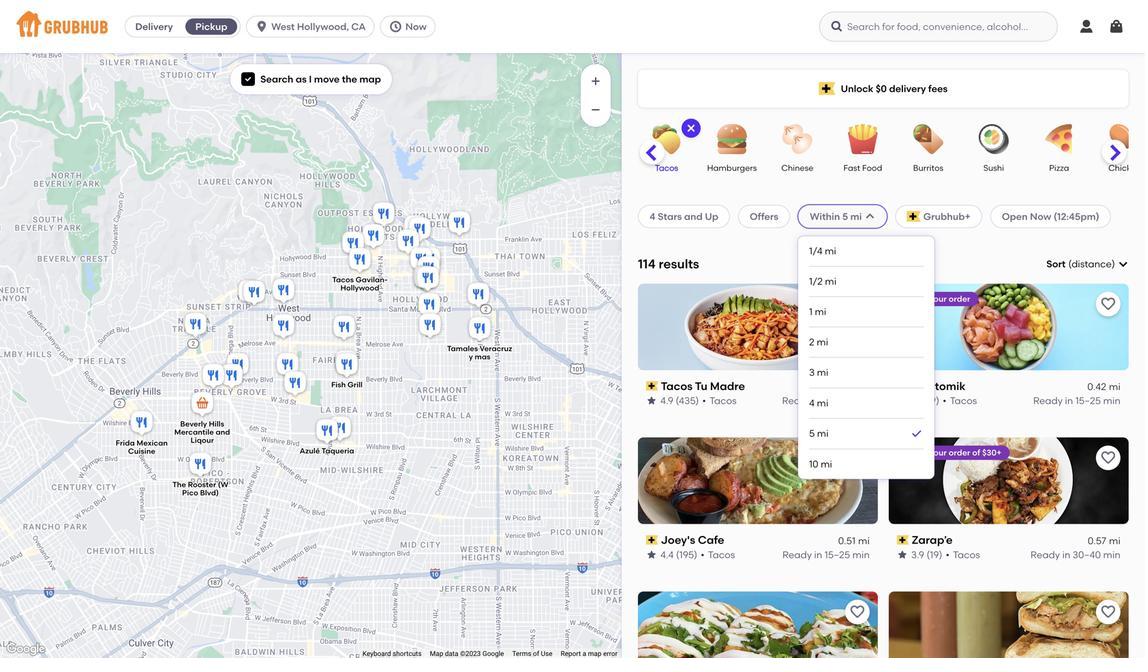 Task type: vqa. For each thing, say whether or not it's contained in the screenshot.
3.4 (5)
no



Task type: locate. For each thing, give the bounding box(es) containing it.
tacos left "gavilan-"
[[332, 275, 354, 284]]

star icon image left 4.4 on the bottom of the page
[[646, 549, 657, 560]]

1 horizontal spatial 5
[[843, 211, 848, 222]]

)
[[1112, 258, 1116, 270]]

open now (12:45pm)
[[1002, 211, 1100, 222]]

1 vertical spatial grubhub plus flag logo image
[[907, 211, 921, 222]]

0.12
[[839, 381, 856, 392]]

beverly hills mercantile and liqour image
[[189, 390, 216, 420]]

2 off from the top
[[917, 448, 928, 458]]

0 vertical spatial map
[[360, 73, 381, 85]]

2 subscription pass image from the top
[[897, 535, 909, 545]]

1 vertical spatial of
[[533, 650, 540, 658]]

1 horizontal spatial now
[[1030, 211, 1052, 222]]

1 horizontal spatial 4
[[809, 397, 815, 409]]

cuisine
[[128, 447, 155, 456]]

min down the 0.12 mi
[[853, 395, 870, 406]]

mi for 5 mi
[[817, 428, 829, 439]]

0 vertical spatial ready in 15–25 min
[[1034, 395, 1121, 406]]

taqueria
[[322, 446, 354, 456]]

and left up
[[684, 211, 703, 222]]

4 for 4 stars and up
[[650, 211, 656, 222]]

sugar taco image
[[331, 313, 358, 343]]

baja fresh image
[[218, 362, 245, 392]]

chinese
[[782, 163, 814, 173]]

la numero uno image
[[415, 264, 442, 294]]

0 vertical spatial subscription pass image
[[646, 381, 659, 391]]

0 horizontal spatial now
[[406, 21, 427, 32]]

within
[[810, 211, 840, 222]]

2 subscription pass image from the top
[[646, 535, 659, 545]]

star icon image left 3.9
[[897, 549, 908, 560]]

mi right 0.51
[[859, 535, 870, 547]]

mi right 1/4
[[825, 245, 837, 257]]

1 vertical spatial your
[[930, 448, 947, 458]]

minus icon image
[[589, 103, 603, 117]]

0 vertical spatial now
[[406, 21, 427, 32]]

(w
[[218, 480, 229, 489]]

tacos
[[655, 163, 679, 173], [332, 275, 354, 284], [661, 379, 693, 393], [710, 395, 737, 406], [950, 395, 978, 406], [708, 549, 735, 560], [953, 549, 981, 560]]

map region
[[0, 0, 706, 658]]

1 vertical spatial subscription pass image
[[897, 535, 909, 545]]

west hollywood, ca button
[[246, 16, 380, 38]]

subscription pass image left pokitomik
[[897, 381, 909, 391]]

hamburgers
[[707, 163, 757, 173]]

mi right 0.12
[[859, 381, 870, 392]]

2 $5 from the top
[[906, 448, 915, 458]]

4.9
[[661, 395, 674, 406]]

$0
[[876, 83, 887, 94]]

rooster
[[188, 480, 216, 489]]

mi right 0.57
[[1110, 535, 1121, 547]]

0 vertical spatial and
[[684, 211, 703, 222]]

veracruz
[[480, 344, 512, 353]]

4 stars and up
[[650, 211, 719, 222]]

mi right 1
[[815, 306, 827, 318]]

mi inside option
[[817, 428, 829, 439]]

subscription pass image left tu
[[646, 381, 659, 391]]

• right the (9) on the right
[[943, 395, 947, 406]]

the rooster (w pico blvd) image
[[187, 450, 214, 480]]

mi right 1/2
[[825, 276, 837, 287]]

ready in 15–25 min for pokitomik
[[1034, 395, 1121, 406]]

mi for 10 mi
[[821, 458, 833, 470]]

5 right within
[[843, 211, 848, 222]]

ready in 15–25 min for joey's cafe
[[783, 549, 870, 560]]

subscription pass image left the zarap'e on the bottom right of the page
[[897, 535, 909, 545]]

• tacos down cafe
[[701, 549, 735, 560]]

• down tacos tu madre
[[703, 395, 706, 406]]

• right (195)
[[701, 549, 705, 560]]

1 off from the top
[[917, 294, 928, 304]]

svg image right ) on the top of the page
[[1118, 259, 1129, 269]]

(435)
[[676, 395, 699, 406]]

frida mexican cuisine image
[[128, 409, 155, 439]]

4 left stars at right
[[650, 211, 656, 222]]

ready in 15–25 min
[[1034, 395, 1121, 406], [783, 549, 870, 560]]

list box
[[809, 236, 924, 479]]

0.12 mi
[[839, 381, 870, 392]]

mi for 2 mi
[[817, 336, 829, 348]]

4 inside list box
[[809, 397, 815, 409]]

fees
[[929, 83, 948, 94]]

$5 off your order
[[906, 294, 971, 304]]

now right open
[[1030, 211, 1052, 222]]

1 vertical spatial subscription pass image
[[646, 535, 659, 545]]

fast
[[844, 163, 861, 173]]

star icon image for tacos
[[646, 395, 657, 406]]

0 horizontal spatial 5
[[809, 428, 815, 439]]

2 your from the top
[[930, 448, 947, 458]]

1 subscription pass image from the top
[[646, 381, 659, 391]]

tacos tu madre image
[[270, 277, 297, 307]]

star icon image for joey's
[[646, 549, 657, 560]]

pizza image
[[1036, 124, 1084, 154]]

of left "use"
[[533, 650, 540, 658]]

min for joey's cafe
[[853, 549, 870, 560]]

tacos tu madre logo image
[[638, 284, 878, 370]]

min down 0.51 mi
[[853, 549, 870, 560]]

sabor mexicano image
[[465, 281, 492, 311]]

grubhub+
[[924, 211, 971, 222]]

star icon image
[[646, 395, 657, 406], [646, 549, 657, 560], [897, 549, 908, 560]]

0.51 mi
[[839, 535, 870, 547]]

beverly hills mercantile and liqour frida mexican cuisine
[[116, 419, 230, 456]]

el delicioso mexican and american food image
[[413, 264, 440, 294]]

cactus taqueria #1 image
[[416, 291, 443, 321]]

zarap'e logo image
[[889, 438, 1129, 524]]

0 vertical spatial order
[[949, 294, 971, 304]]

5 up 10
[[809, 428, 815, 439]]

15–25 for pokitomik
[[1076, 395, 1101, 406]]

pickup button
[[183, 16, 240, 38]]

1 horizontal spatial of
[[973, 448, 981, 458]]

offers
[[750, 211, 779, 222]]

sugar taco logo image
[[638, 592, 878, 658]]

ready for pokitomik
[[1034, 395, 1063, 406]]

0 vertical spatial your
[[930, 294, 947, 304]]

30–40
[[1073, 549, 1101, 560]]

in
[[814, 395, 822, 406], [1065, 395, 1074, 406], [815, 549, 823, 560], [1063, 549, 1071, 560]]

mi for 0.57 mi
[[1110, 535, 1121, 547]]

la flama hollywood image
[[417, 311, 444, 341]]

of left $30+
[[973, 448, 981, 458]]

hills
[[209, 419, 224, 428]]

mi right 0.42
[[1110, 381, 1121, 392]]

grubhub plus flag logo image
[[819, 82, 836, 95], [907, 211, 921, 222]]

hollywood,
[[297, 21, 349, 32]]

1 vertical spatial and
[[216, 427, 230, 437]]

1 vertical spatial 15–25
[[825, 549, 851, 560]]

grubhub plus flag logo image left unlock
[[819, 82, 836, 95]]

tacos inside tacos gavilan- hollywood
[[332, 275, 354, 284]]

4 left 10–20
[[809, 397, 815, 409]]

1 vertical spatial ready in 15–25 min
[[783, 549, 870, 560]]

ready
[[782, 395, 812, 406], [1034, 395, 1063, 406], [783, 549, 812, 560], [1031, 549, 1061, 560]]

0 vertical spatial 4
[[650, 211, 656, 222]]

0 vertical spatial 5
[[843, 211, 848, 222]]

1 horizontal spatial map
[[588, 650, 602, 658]]

terms of use link
[[512, 650, 553, 658]]

tacos right (19)
[[953, 549, 981, 560]]

y
[[469, 352, 473, 361]]

sushi
[[984, 163, 1005, 173]]

pokitomik  logo image
[[889, 284, 1129, 370]]

mi down 3 mi at the bottom
[[817, 397, 829, 409]]

map right a
[[588, 650, 602, 658]]

in for tacos tu madre
[[814, 395, 822, 406]]

fish
[[331, 380, 346, 389]]

terms
[[512, 650, 532, 658]]

mi right within
[[851, 211, 862, 222]]

min down "0.57 mi"
[[1104, 549, 1121, 560]]

now right ca
[[406, 21, 427, 32]]

taco star image
[[340, 229, 367, 259]]

mi for 4 mi
[[817, 397, 829, 409]]

star icon image left 4.9
[[646, 395, 657, 406]]

shortcuts
[[393, 650, 422, 658]]

liqour
[[191, 436, 214, 445]]

5 mi option
[[809, 419, 924, 449]]

save this restaurant image
[[850, 296, 866, 312], [1101, 296, 1117, 312], [1101, 450, 1117, 466], [850, 604, 866, 620]]

joey's
[[661, 533, 696, 547]]

0 horizontal spatial ready in 15–25 min
[[783, 549, 870, 560]]

report
[[561, 650, 581, 658]]

now
[[406, 21, 427, 32], [1030, 211, 1052, 222]]

ready in 15–25 min down 0.42
[[1034, 395, 1121, 406]]

mi for 1/2 mi
[[825, 276, 837, 287]]

ca
[[351, 21, 366, 32]]

0 vertical spatial subscription pass image
[[897, 381, 909, 391]]

fast food image
[[839, 124, 887, 154]]

• tacos down "madre"
[[703, 395, 737, 406]]

0 horizontal spatial of
[[533, 650, 540, 658]]

1 your from the top
[[930, 294, 947, 304]]

mi right 10
[[821, 458, 833, 470]]

ready in 15–25 min down 0.51
[[783, 549, 870, 560]]

subscription pass image
[[897, 381, 909, 391], [897, 535, 909, 545]]

unlock $0 delivery fees
[[841, 83, 948, 94]]

• right (19)
[[946, 549, 950, 560]]

azulé taqueria image
[[314, 417, 341, 447]]

0 vertical spatial off
[[917, 294, 928, 304]]

tacos gavilan- hollywood
[[332, 275, 388, 292]]

$5
[[906, 294, 915, 304], [906, 448, 915, 458]]

15–25 down 0.42
[[1076, 395, 1101, 406]]

tacos gavilan-hollywood image
[[346, 246, 374, 276]]

None field
[[1047, 257, 1129, 271]]

• tacos for tu
[[703, 395, 737, 406]]

keyboard shortcuts button
[[363, 649, 422, 658]]

15–25 for joey's cafe
[[825, 549, 851, 560]]

1 horizontal spatial ready in 15–25 min
[[1034, 395, 1121, 406]]

grubhub plus flag logo image for grubhub+
[[907, 211, 921, 222]]

0.42
[[1088, 381, 1107, 392]]

gavilan-
[[356, 275, 388, 284]]

tacos down cafe
[[708, 549, 735, 560]]

15–25 down 0.51
[[825, 549, 851, 560]]

svg image left west
[[255, 20, 269, 33]]

tacos down tacos image
[[655, 163, 679, 173]]

$5 for pokitomik
[[906, 294, 915, 304]]

list box containing 1/4 mi
[[809, 236, 924, 479]]

doomie's nextmex image
[[411, 264, 438, 294]]

subscription pass image
[[646, 381, 659, 391], [646, 535, 659, 545]]

2 mi
[[809, 336, 829, 348]]

burritos image
[[905, 124, 953, 154]]

1 subscription pass image from the top
[[897, 381, 909, 391]]

joey's cafe
[[661, 533, 725, 547]]

1 order from the top
[[949, 294, 971, 304]]

off
[[917, 294, 928, 304], [917, 448, 928, 458]]

min down 0.42 mi
[[1104, 395, 1121, 406]]

1 vertical spatial 5
[[809, 428, 815, 439]]

0 horizontal spatial grubhub plus flag logo image
[[819, 82, 836, 95]]

1 $5 from the top
[[906, 294, 915, 304]]

15–25
[[1076, 395, 1101, 406], [825, 549, 851, 560]]

delivery
[[135, 21, 173, 32]]

map
[[360, 73, 381, 85], [588, 650, 602, 658]]

0 horizontal spatial 15–25
[[825, 549, 851, 560]]

1 horizontal spatial 15–25
[[1076, 395, 1101, 406]]

0 vertical spatial 15–25
[[1076, 395, 1101, 406]]

subscription pass image for pokitomik
[[897, 381, 909, 391]]

1 vertical spatial off
[[917, 448, 928, 458]]

1 vertical spatial order
[[949, 448, 971, 458]]

5 mi
[[809, 428, 829, 439]]

map right the the on the top left of page
[[360, 73, 381, 85]]

ready in 30–40 min
[[1031, 549, 1121, 560]]

0 vertical spatial $5
[[906, 294, 915, 304]]

save this restaurant button for sugar taco logo in the right of the page
[[846, 600, 870, 624]]

mi
[[851, 211, 862, 222], [825, 245, 837, 257], [825, 276, 837, 287], [815, 306, 827, 318], [817, 336, 829, 348], [817, 367, 829, 378], [859, 381, 870, 392], [1110, 381, 1121, 392], [817, 397, 829, 409], [817, 428, 829, 439], [821, 458, 833, 470], [859, 535, 870, 547], [1110, 535, 1121, 547]]

azulé
[[300, 446, 320, 456]]

mi for 3 mi
[[817, 367, 829, 378]]

keyboard
[[363, 650, 391, 658]]

i
[[309, 73, 312, 85]]

mi for 0.51 mi
[[859, 535, 870, 547]]

• tacos
[[703, 395, 737, 406], [701, 549, 735, 560], [946, 549, 981, 560]]

0 horizontal spatial and
[[216, 427, 230, 437]]

mi right 3
[[817, 367, 829, 378]]

seaside burritos and tacos image
[[406, 215, 434, 245]]

and right the liqour
[[216, 427, 230, 437]]

subscription pass image for joey's cafe
[[646, 535, 659, 545]]

ready for joey's cafe
[[783, 549, 812, 560]]

0 horizontal spatial 4
[[650, 211, 656, 222]]

terms of use
[[512, 650, 553, 658]]

1 vertical spatial 4
[[809, 397, 815, 409]]

the
[[342, 73, 357, 85]]

0 vertical spatial grubhub plus flag logo image
[[819, 82, 836, 95]]

tacos down pokitomik
[[950, 395, 978, 406]]

1/4 mi
[[809, 245, 837, 257]]

frida
[[116, 438, 135, 448]]

1 vertical spatial now
[[1030, 211, 1052, 222]]

svg image
[[255, 20, 269, 33], [831, 20, 844, 33], [244, 75, 252, 83], [1118, 259, 1129, 269]]

3.9 (19)
[[912, 549, 943, 560]]

1 vertical spatial map
[[588, 650, 602, 658]]

joey's cafe logo image
[[638, 438, 878, 524]]

now button
[[380, 16, 441, 38]]

más veggies vegan taqueria image
[[408, 245, 435, 275]]

subscription pass image left joey's
[[646, 535, 659, 545]]

• for tacos tu madre
[[703, 395, 706, 406]]

• tacos for cafe
[[701, 549, 735, 560]]

• tacos right (19)
[[946, 549, 981, 560]]

svg image
[[1079, 18, 1095, 35], [1109, 18, 1125, 35], [389, 20, 403, 33], [686, 123, 697, 134], [865, 211, 876, 222]]

the
[[172, 480, 186, 489]]

1 horizontal spatial grubhub plus flag logo image
[[907, 211, 921, 222]]

0.42 mi
[[1088, 381, 1121, 392]]

mi up 10 mi
[[817, 428, 829, 439]]

mi right 2 at the right of page
[[817, 336, 829, 348]]

2 order from the top
[[949, 448, 971, 458]]

report a map error link
[[561, 650, 618, 658]]

grubhub plus flag logo image left grubhub+
[[907, 211, 921, 222]]

1 vertical spatial $5
[[906, 448, 915, 458]]



Task type: describe. For each thing, give the bounding box(es) containing it.
svg image inside now button
[[389, 20, 403, 33]]

svg image inside west hollywood, ca button
[[255, 20, 269, 33]]

search
[[260, 73, 294, 85]]

(
[[1069, 258, 1072, 270]]

order for zarap'e
[[949, 448, 971, 458]]

report a map error
[[561, 650, 618, 658]]

save this restaurant button for benito's taco shop logo
[[1097, 600, 1121, 624]]

google
[[483, 650, 504, 658]]

10–20
[[825, 395, 851, 406]]

chipotle image
[[416, 245, 443, 275]]

save this restaurant image
[[1101, 604, 1117, 620]]

tamales veracruz y mas
[[447, 344, 512, 361]]

1 horizontal spatial and
[[684, 211, 703, 222]]

sort
[[1047, 258, 1066, 270]]

la villita cantina image
[[446, 209, 473, 239]]

mexican
[[137, 438, 168, 448]]

svg image left 'search'
[[244, 75, 252, 83]]

tacos image
[[643, 124, 691, 154]]

0 horizontal spatial map
[[360, 73, 381, 85]]

tacos tu madre
[[661, 379, 745, 393]]

grill
[[348, 380, 363, 389]]

sushi image
[[970, 124, 1018, 154]]

benito's taco shop logo image
[[889, 592, 1129, 658]]

2
[[809, 336, 815, 348]]

madre
[[710, 379, 745, 393]]

now inside button
[[406, 21, 427, 32]]

min for zarap'e
[[1104, 549, 1121, 560]]

and inside 'beverly hills mercantile and liqour frida mexican cuisine'
[[216, 427, 230, 437]]

114 results
[[638, 256, 700, 271]]

pickup
[[195, 21, 227, 32]]

5 inside option
[[809, 428, 815, 439]]

zarap'e
[[912, 533, 953, 547]]

delivery
[[890, 83, 926, 94]]

10 mi
[[809, 458, 833, 470]]

subscription pass image for zarap'e
[[897, 535, 909, 545]]

pokitomik
[[912, 379, 966, 393]]

none field containing sort
[[1047, 257, 1129, 271]]

tacos 1986 beverly image
[[333, 348, 360, 378]]

tamales veracruz y mas image
[[466, 315, 494, 345]]

fish grill image
[[333, 351, 361, 381]]

Search for food, convenience, alcohol... search field
[[820, 12, 1058, 42]]

the rooster (w pico blvd)
[[172, 480, 229, 497]]

asparagus pizza image
[[402, 213, 429, 243]]

(12:45pm)
[[1054, 211, 1100, 222]]

0.57 mi
[[1088, 535, 1121, 547]]

use
[[541, 650, 553, 658]]

(19)
[[927, 549, 943, 560]]

0.57
[[1088, 535, 1107, 547]]

3 mi
[[809, 367, 829, 378]]

min for pokitomik
[[1104, 395, 1121, 406]]

$30+
[[983, 448, 1002, 458]]

tacos neza image
[[360, 222, 387, 252]]

check icon image
[[910, 427, 924, 441]]

off for pokitomik
[[917, 294, 928, 304]]

chicken image
[[1101, 124, 1146, 154]]

grubhub plus flag logo image for unlock $0 delivery fees
[[819, 82, 836, 95]]

joey's cafe image
[[241, 279, 268, 309]]

azulé taqueria
[[300, 446, 354, 456]]

• for joey's cafe
[[701, 549, 705, 560]]

keyboard shortcuts
[[363, 650, 422, 658]]

zarap'e image
[[236, 278, 263, 308]]

benito's taco shop image
[[274, 351, 301, 381]]

svg image up unlock
[[831, 20, 844, 33]]

1 mi
[[809, 306, 827, 318]]

4.4
[[661, 549, 674, 560]]

mi for 1 mi
[[815, 306, 827, 318]]

stars
[[658, 211, 682, 222]]

3
[[809, 367, 815, 378]]

subscription pass image for tacos tu madre
[[646, 381, 659, 391]]

(9) • tacos
[[928, 395, 978, 406]]

plus icon image
[[589, 74, 603, 88]]

in for zarap'e
[[1063, 549, 1071, 560]]

mi for 0.42 mi
[[1110, 381, 1121, 392]]

save this restaurant button for tacos tu madre logo
[[846, 292, 870, 316]]

delivery button
[[126, 16, 183, 38]]

el cartel image
[[327, 414, 354, 444]]

marmalade cafe (farmers market) image
[[282, 369, 309, 399]]

ready for tacos tu madre
[[782, 395, 812, 406]]

a
[[583, 650, 587, 658]]

burritos
[[914, 163, 944, 173]]

google image
[[3, 640, 48, 658]]

results
[[659, 256, 700, 271]]

• for zarap'e
[[946, 549, 950, 560]]

4 mi
[[809, 397, 829, 409]]

0.51
[[839, 535, 856, 547]]

ready for zarap'e
[[1031, 549, 1061, 560]]

sort ( distance )
[[1047, 258, 1116, 270]]

$5 for zarap'e
[[906, 448, 915, 458]]

map data ©2023 google
[[430, 650, 504, 658]]

error
[[603, 650, 618, 658]]

3.9
[[912, 549, 925, 560]]

los burritos image
[[395, 227, 422, 257]]

in for pokitomik
[[1065, 395, 1074, 406]]

order for pokitomik
[[949, 294, 971, 304]]

mi for 1/4 mi
[[825, 245, 837, 257]]

distance
[[1072, 258, 1112, 270]]

pizza
[[1050, 163, 1070, 173]]

pico
[[182, 488, 198, 497]]

unlock
[[841, 83, 874, 94]]

4.9 (435)
[[661, 395, 699, 406]]

cafe
[[698, 533, 725, 547]]

el zarape vine image
[[415, 254, 443, 284]]

your for pokitomik
[[930, 294, 947, 304]]

the 3rd stop image
[[200, 362, 227, 392]]

1/2
[[809, 276, 823, 287]]

0 vertical spatial of
[[973, 448, 981, 458]]

hamburgers image
[[708, 124, 756, 154]]

main navigation navigation
[[0, 0, 1146, 53]]

©2023
[[460, 650, 481, 658]]

in for joey's cafe
[[815, 549, 823, 560]]

chinese image
[[774, 124, 822, 154]]

min for tacos tu madre
[[853, 395, 870, 406]]

fast food
[[844, 163, 883, 173]]

beverly
[[180, 419, 207, 428]]

zarape hollywood hills image
[[370, 200, 398, 230]]

10
[[809, 458, 819, 470]]

1/4
[[809, 245, 823, 257]]

hollywood
[[341, 283, 380, 292]]

tacos down "madre"
[[710, 395, 737, 406]]

your for zarap'e
[[930, 448, 947, 458]]

tacos up 4.9 (435)
[[661, 379, 693, 393]]

taco bell image
[[224, 351, 252, 381]]

4.4 (195)
[[661, 549, 698, 560]]

114
[[638, 256, 656, 271]]

mi for 0.12 mi
[[859, 381, 870, 392]]

4 for 4 mi
[[809, 397, 815, 409]]

pokitomik image
[[270, 312, 297, 342]]

open
[[1002, 211, 1028, 222]]

up
[[705, 211, 719, 222]]

1
[[809, 306, 813, 318]]

1/2 mi
[[809, 276, 837, 287]]

west hollywood, ca
[[271, 21, 366, 32]]

blvd)
[[200, 488, 219, 497]]

off for zarap'e
[[917, 448, 928, 458]]

(195)
[[676, 549, 698, 560]]

stache west hollywood image
[[182, 311, 209, 341]]

data
[[445, 650, 459, 658]]



